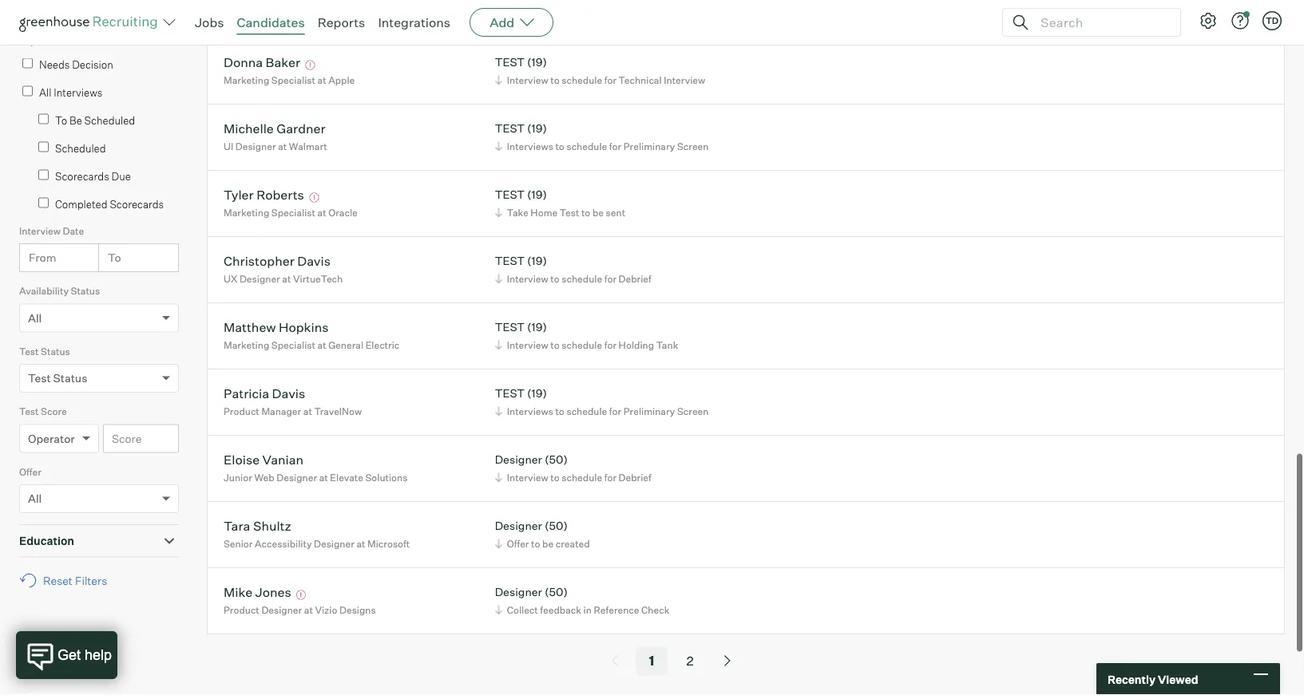 Task type: locate. For each thing, give the bounding box(es) containing it.
matthew
[[224, 319, 276, 335]]

interview to schedule for debrief link up test (19) interview to schedule for holding tank
[[493, 271, 656, 286]]

onsite
[[624, 8, 653, 20]]

0 horizontal spatial scorecards
[[55, 170, 109, 183]]

designer inside eloise vanian junior web designer at elevate solutions
[[277, 472, 317, 484]]

at down michelle gardner link
[[278, 140, 287, 152]]

ui
[[224, 8, 233, 20], [224, 140, 233, 152]]

christopher
[[224, 253, 295, 269]]

1 debrief from the top
[[619, 273, 652, 285]]

jobs link
[[195, 14, 224, 30]]

interviews
[[507, 8, 553, 20], [54, 86, 103, 99], [507, 140, 553, 152], [507, 405, 553, 417]]

debrief
[[619, 273, 652, 285], [619, 472, 652, 484]]

(19) up interview to schedule for holding tank link
[[527, 320, 547, 334]]

1 horizontal spatial to
[[108, 251, 121, 265]]

virtuetech
[[293, 273, 343, 285]]

marketing specialist at apple
[[224, 74, 355, 86]]

2 product from the top
[[224, 604, 259, 616]]

offer left created
[[507, 538, 529, 550]]

to inside designer (50) offer to be created
[[531, 538, 540, 550]]

status for all
[[71, 285, 100, 297]]

add button
[[470, 8, 554, 37]]

schedule left technical
[[562, 74, 602, 86]]

specialist down baker
[[271, 74, 315, 86]]

all for offer
[[28, 492, 42, 506]]

marketing down 'donna'
[[224, 74, 269, 86]]

1 vertical spatial test status
[[28, 372, 87, 386]]

test inside test (19) take home test to be sent
[[495, 188, 525, 202]]

0 vertical spatial interviews to schedule for preliminary screen link
[[493, 139, 713, 154]]

scorecards down the due
[[110, 198, 164, 211]]

interviews to schedule for preliminary screen link
[[493, 139, 713, 154], [493, 404, 713, 419]]

designer down michelle
[[235, 140, 276, 152]]

0 vertical spatial status
[[71, 285, 100, 297]]

designer up designer (50) offer to be created
[[495, 453, 542, 467]]

2 vertical spatial all
[[28, 492, 42, 506]]

electric
[[365, 339, 400, 351]]

to down 'completed scorecards'
[[108, 251, 121, 265]]

to inside test (19) interview to schedule for debrief
[[550, 273, 560, 285]]

Search text field
[[1037, 11, 1166, 34]]

decision
[[72, 58, 113, 71]]

debrief inside designer (50) interview to schedule for debrief
[[619, 472, 652, 484]]

designer inside designer (50) offer to be created
[[495, 519, 542, 533]]

2 (50) from the top
[[545, 519, 568, 533]]

to inside test (19) interview to schedule for holding tank
[[550, 339, 560, 351]]

vanian
[[262, 452, 304, 468]]

1 vertical spatial (50)
[[545, 519, 568, 533]]

test (19) interviews to schedule for preliminary screen down 'interview to schedule for technical interview' link
[[495, 122, 709, 152]]

designer (50) collect feedback in reference check
[[495, 586, 670, 616]]

2 vertical spatial marketing
[[224, 339, 269, 351]]

1 interview to schedule for debrief link from the top
[[493, 271, 656, 286]]

davis inside patricia davis product manager at travelnow
[[272, 385, 305, 401]]

interview inside test (19) interview to schedule for debrief
[[507, 273, 548, 285]]

patricia davis link
[[224, 385, 305, 404]]

marketing inside the 'matthew hopkins marketing specialist at general electric'
[[224, 339, 269, 351]]

all
[[39, 86, 51, 99], [28, 311, 42, 325], [28, 492, 42, 506]]

interview to schedule for debrief link for davis
[[493, 271, 656, 286]]

Needs Decision checkbox
[[22, 58, 33, 68]]

0 vertical spatial interview to schedule for debrief link
[[493, 271, 656, 286]]

0 vertical spatial product
[[224, 405, 259, 417]]

designer up offer to be created link
[[495, 519, 542, 533]]

(19)
[[527, 55, 547, 69], [527, 122, 547, 135], [527, 188, 547, 202], [527, 254, 547, 268], [527, 320, 547, 334], [527, 387, 547, 401]]

(19) for patricia davis
[[527, 387, 547, 401]]

0 vertical spatial scorecards
[[55, 170, 109, 183]]

ui left candidates link
[[224, 8, 233, 20]]

2 interview to schedule for debrief link from the top
[[493, 470, 656, 485]]

christopher davis ux designer at virtuetech
[[224, 253, 343, 285]]

at left the microsoft
[[357, 538, 365, 550]]

from
[[29, 251, 56, 265]]

scheduled down be at the top of page
[[55, 142, 106, 155]]

0 vertical spatial specialist
[[271, 74, 315, 86]]

2
[[686, 653, 694, 669]]

interview to schedule for debrief link
[[493, 271, 656, 286], [493, 470, 656, 485]]

0 vertical spatial all
[[39, 86, 51, 99]]

interview date
[[19, 225, 84, 237]]

3 marketing from the top
[[224, 339, 269, 351]]

product down patricia
[[224, 405, 259, 417]]

product
[[224, 405, 259, 417], [224, 604, 259, 616]]

1 vertical spatial marketing
[[224, 207, 269, 219]]

filters
[[75, 574, 107, 588]]

To Be Scheduled checkbox
[[38, 114, 49, 124]]

michelle gardner link
[[224, 120, 326, 139]]

2 (19) from the top
[[527, 122, 547, 135]]

schedule inside test (19) interview to schedule for debrief
[[562, 273, 602, 285]]

1 screen from the top
[[677, 140, 709, 152]]

for for patricia davis
[[609, 405, 622, 417]]

5 (19) from the top
[[527, 320, 547, 334]]

1 vertical spatial to
[[108, 251, 121, 265]]

status up score
[[53, 372, 87, 386]]

(19) for christopher davis
[[527, 254, 547, 268]]

to for to
[[108, 251, 121, 265]]

candidates link
[[237, 14, 305, 30]]

product designer at vizio designs
[[224, 604, 376, 616]]

to left sent
[[581, 207, 590, 219]]

(50) inside designer (50) interview to schedule for debrief
[[545, 453, 568, 467]]

1 vertical spatial all
[[28, 311, 42, 325]]

all down availability on the top of page
[[28, 311, 42, 325]]

marketing down "matthew"
[[224, 339, 269, 351]]

screen
[[677, 140, 709, 152], [677, 405, 709, 417]]

tyler
[[224, 187, 254, 203]]

0 vertical spatial debrief
[[619, 273, 652, 285]]

michelle gardner ui designer at walmart
[[224, 120, 327, 152]]

travelnow
[[314, 405, 362, 417]]

to inside designer (50) interview to schedule for debrief
[[550, 472, 560, 484]]

at down mike jones has been in reference check for more than 10 days image
[[304, 604, 313, 616]]

specialist for donna baker
[[271, 74, 315, 86]]

preliminary down holding
[[624, 405, 675, 417]]

0 vertical spatial ui
[[224, 8, 233, 20]]

marketing
[[224, 74, 269, 86], [224, 207, 269, 219], [224, 339, 269, 351]]

1 (19) from the top
[[527, 55, 547, 69]]

3 (50) from the top
[[545, 586, 568, 599]]

1 interviews to schedule for preliminary screen link from the top
[[493, 139, 713, 154]]

(50) up designer (50) offer to be created
[[545, 453, 568, 467]]

to left be at the top of page
[[55, 114, 67, 127]]

All Interviews checkbox
[[22, 86, 33, 96]]

marketing for tyler
[[224, 207, 269, 219]]

at left general
[[317, 339, 326, 351]]

1 vertical spatial specialist
[[271, 207, 315, 219]]

schedule up test (19) take home test to be sent
[[567, 140, 607, 152]]

1 vertical spatial preliminary
[[624, 405, 675, 417]]

at left elevate
[[319, 472, 328, 484]]

6 (19) from the top
[[527, 387, 547, 401]]

test status element
[[19, 344, 179, 404]]

1 horizontal spatial be
[[593, 207, 604, 219]]

test inside test (19) take home test to be sent
[[560, 207, 579, 219]]

at inside tara shultz senior accessibility designer at microsoft
[[357, 538, 365, 550]]

for inside designer (50) interview to schedule for debrief
[[604, 472, 617, 484]]

0 horizontal spatial be
[[542, 538, 554, 550]]

designer down vanian
[[277, 472, 317, 484]]

to for tara shultz
[[531, 538, 540, 550]]

interview
[[507, 74, 548, 86], [664, 74, 705, 86], [19, 225, 61, 237], [507, 273, 548, 285], [507, 339, 548, 351], [507, 472, 548, 484]]

1 test (19) interviews to schedule for preliminary screen from the top
[[495, 122, 709, 152]]

interviews to schedule for preliminary screen link down 'interview to schedule for technical interview' link
[[493, 139, 713, 154]]

2 preliminary from the top
[[624, 405, 675, 417]]

donna baker has been in technical interview for more than 14 days image
[[303, 60, 318, 70]]

2 screen from the top
[[677, 405, 709, 417]]

for for eloise vanian
[[604, 472, 617, 484]]

to up test (19) interview to schedule for holding tank
[[550, 273, 560, 285]]

to up test (19) take home test to be sent
[[555, 140, 565, 152]]

marketing specialist at oracle
[[224, 207, 358, 219]]

test (19) interviews to schedule for preliminary screen for davis
[[495, 387, 709, 417]]

schedule left onsite
[[567, 8, 607, 20]]

at right manager
[[303, 405, 312, 417]]

davis inside the christopher davis ux designer at virtuetech
[[297, 253, 331, 269]]

to down the interviews to schedule for onsite link
[[550, 74, 560, 86]]

(19) down add popup button
[[527, 55, 547, 69]]

microsoft
[[367, 538, 410, 550]]

all interviews
[[39, 86, 103, 99]]

product down the mike at the bottom
[[224, 604, 259, 616]]

1 horizontal spatial scorecards
[[110, 198, 164, 211]]

preliminary for michelle gardner
[[624, 140, 675, 152]]

davis up virtuetech
[[297, 253, 331, 269]]

test inside test (19) interview to schedule for debrief
[[495, 254, 525, 268]]

(19) up home
[[527, 188, 547, 202]]

be left created
[[542, 538, 554, 550]]

preliminary for patricia davis
[[624, 405, 675, 417]]

to right add popup button
[[555, 8, 565, 20]]

0 vertical spatial scheduled
[[84, 114, 135, 127]]

for inside test (19) interview to schedule for debrief
[[604, 273, 617, 285]]

screen for michelle gardner
[[677, 140, 709, 152]]

tara shultz senior accessibility designer at microsoft
[[224, 518, 410, 550]]

eloise vanian link
[[224, 452, 304, 470]]

1 (50) from the top
[[545, 453, 568, 467]]

interviews to schedule for preliminary screen link up designer (50) interview to schedule for debrief
[[493, 404, 713, 419]]

reports
[[318, 14, 365, 30]]

1 preliminary from the top
[[624, 140, 675, 152]]

for for christopher davis
[[604, 273, 617, 285]]

2 specialist from the top
[[271, 207, 315, 219]]

education
[[19, 534, 74, 548]]

be left sent
[[593, 207, 604, 219]]

schedule for patricia davis
[[567, 405, 607, 417]]

(50) inside designer (50) collect feedback in reference check
[[545, 586, 568, 599]]

scheduled right be at the top of page
[[84, 114, 135, 127]]

viewed
[[1158, 673, 1198, 687]]

0 vertical spatial be
[[593, 207, 604, 219]]

all inside offer element
[[28, 492, 42, 506]]

2 interviews to schedule for preliminary screen link from the top
[[493, 404, 713, 419]]

3 test from the top
[[495, 188, 525, 202]]

specialist down roberts
[[271, 207, 315, 219]]

schedule inside designer (50) interview to schedule for debrief
[[562, 472, 602, 484]]

4 test from the top
[[495, 254, 525, 268]]

davis up manager
[[272, 385, 305, 401]]

schedule for christopher davis
[[562, 273, 602, 285]]

to inside test (19) take home test to be sent
[[581, 207, 590, 219]]

test inside test (19) interview to schedule for holding tank
[[495, 320, 525, 334]]

pagination navigation
[[19, 647, 1304, 676]]

apple
[[328, 74, 355, 86]]

availability
[[19, 285, 69, 297]]

marketing for donna
[[224, 74, 269, 86]]

0 vertical spatial (50)
[[545, 453, 568, 467]]

interviews to schedule for preliminary screen link for gardner
[[493, 139, 713, 154]]

1 vertical spatial interview to schedule for debrief link
[[493, 470, 656, 485]]

to up designer (50) offer to be created
[[550, 472, 560, 484]]

to left created
[[531, 538, 540, 550]]

vizio
[[315, 604, 337, 616]]

test
[[560, 207, 579, 219], [19, 346, 39, 358], [28, 372, 51, 386], [19, 406, 39, 418]]

to down test (19) interview to schedule for debrief
[[550, 339, 560, 351]]

reset filters
[[43, 574, 107, 588]]

davis
[[297, 253, 331, 269], [272, 385, 305, 401]]

interview inside designer (50) interview to schedule for debrief
[[507, 472, 548, 484]]

(19) up test (19) take home test to be sent
[[527, 122, 547, 135]]

test status down availability on the top of page
[[19, 346, 70, 358]]

be inside test (19) take home test to be sent
[[593, 207, 604, 219]]

ui down michelle
[[224, 140, 233, 152]]

designer inside designer (50) interview to schedule for debrief
[[495, 453, 542, 467]]

2 ui from the top
[[224, 140, 233, 152]]

schedule up designer (50) interview to schedule for debrief
[[567, 405, 607, 417]]

4 (19) from the top
[[527, 254, 547, 268]]

test status up score
[[28, 372, 87, 386]]

schedule left holding
[[562, 339, 602, 351]]

status down availability status element
[[41, 346, 70, 358]]

schedule inside test (19) interview to schedule for holding tank
[[562, 339, 602, 351]]

1 vertical spatial status
[[41, 346, 70, 358]]

status right availability on the top of page
[[71, 285, 100, 297]]

(19) inside "test (19) interview to schedule for technical interview"
[[527, 55, 547, 69]]

6 test from the top
[[495, 387, 525, 401]]

schedule up created
[[562, 472, 602, 484]]

test
[[495, 55, 525, 69], [495, 122, 525, 135], [495, 188, 525, 202], [495, 254, 525, 268], [495, 320, 525, 334], [495, 387, 525, 401]]

integrations link
[[378, 14, 451, 30]]

walmart
[[289, 140, 327, 152]]

1 vertical spatial test (19) interviews to schedule for preliminary screen
[[495, 387, 709, 417]]

1 specialist from the top
[[271, 74, 315, 86]]

interview to schedule for holding tank link
[[493, 338, 682, 353]]

donna baker link
[[224, 54, 300, 72]]

test (19) interviews to schedule for preliminary screen down interview to schedule for holding tank link
[[495, 387, 709, 417]]

1 vertical spatial screen
[[677, 405, 709, 417]]

1 marketing from the top
[[224, 74, 269, 86]]

at down the christopher davis link at the top of the page
[[282, 273, 291, 285]]

tyler roberts has been in take home test for more than 7 days image
[[307, 193, 321, 203]]

to for christopher davis
[[550, 273, 560, 285]]

tank
[[656, 339, 678, 351]]

1 vertical spatial offer
[[507, 538, 529, 550]]

all up education
[[28, 492, 42, 506]]

(19) down interview to schedule for holding tank link
[[527, 387, 547, 401]]

test (19) interviews to schedule for preliminary screen for gardner
[[495, 122, 709, 152]]

specialist inside the 'matthew hopkins marketing specialist at general electric'
[[271, 339, 315, 351]]

1 test from the top
[[495, 55, 525, 69]]

reset
[[43, 574, 73, 588]]

scorecards up completed
[[55, 170, 109, 183]]

reset filters button
[[19, 566, 115, 596]]

designer up collect
[[495, 586, 542, 599]]

marketing down tyler
[[224, 207, 269, 219]]

0 horizontal spatial to
[[55, 114, 67, 127]]

all for availability status
[[28, 311, 42, 325]]

to for patricia davis
[[555, 405, 565, 417]]

(50) for tara shultz
[[545, 519, 568, 533]]

0 vertical spatial to
[[55, 114, 67, 127]]

preliminary down technical
[[624, 140, 675, 152]]

1 vertical spatial ui
[[224, 140, 233, 152]]

0 vertical spatial davis
[[297, 253, 331, 269]]

technical
[[619, 74, 662, 86]]

be inside designer (50) offer to be created
[[542, 538, 554, 550]]

interview inside test (19) interview to schedule for holding tank
[[507, 339, 548, 351]]

junior
[[224, 472, 252, 484]]

2 marketing from the top
[[224, 207, 269, 219]]

oracle
[[328, 207, 358, 219]]

offer down operator
[[19, 466, 41, 478]]

at inside michelle gardner ui designer at walmart
[[278, 140, 287, 152]]

operator
[[28, 432, 75, 446]]

(50) up offer to be created link
[[545, 519, 568, 533]]

designer (50) interview to schedule for debrief
[[495, 453, 652, 484]]

2 test (19) interviews to schedule for preliminary screen from the top
[[495, 387, 709, 417]]

2 debrief from the top
[[619, 472, 652, 484]]

interview for test (19) interview to schedule for debrief
[[507, 273, 548, 285]]

scorecards
[[55, 170, 109, 183], [110, 198, 164, 211]]

2 test from the top
[[495, 122, 525, 135]]

(19) down home
[[527, 254, 547, 268]]

offer inside designer (50) offer to be created
[[507, 538, 529, 550]]

1 vertical spatial davis
[[272, 385, 305, 401]]

0 vertical spatial marketing
[[224, 74, 269, 86]]

specialist down hopkins
[[271, 339, 315, 351]]

debrief for eloise vanian
[[619, 472, 652, 484]]

reports link
[[318, 14, 365, 30]]

(19) inside test (19) interview to schedule for debrief
[[527, 254, 547, 268]]

3 specialist from the top
[[271, 339, 315, 351]]

designer
[[235, 8, 276, 20], [235, 140, 276, 152], [240, 273, 280, 285], [495, 453, 542, 467], [277, 472, 317, 484], [495, 519, 542, 533], [314, 538, 354, 550], [495, 586, 542, 599], [261, 604, 302, 616]]

product inside patricia davis product manager at travelnow
[[224, 405, 259, 417]]

recently
[[1108, 673, 1156, 687]]

0 vertical spatial test (19) interviews to schedule for preliminary screen
[[495, 122, 709, 152]]

test inside "test (19) interview to schedule for technical interview"
[[495, 55, 525, 69]]

test for christopher davis
[[495, 254, 525, 268]]

designer (50) offer to be created
[[495, 519, 590, 550]]

mike jones has been in reference check for more than 10 days image
[[294, 591, 308, 600]]

2 vertical spatial (50)
[[545, 586, 568, 599]]

interview to schedule for debrief link up designer (50) offer to be created
[[493, 470, 656, 485]]

1 vertical spatial interviews to schedule for preliminary screen link
[[493, 404, 713, 419]]

designer right accessibility
[[314, 538, 354, 550]]

0 horizontal spatial offer
[[19, 466, 41, 478]]

all inside availability status element
[[28, 311, 42, 325]]

5 test from the top
[[495, 320, 525, 334]]

2 vertical spatial specialist
[[271, 339, 315, 351]]

schedule up test (19) interview to schedule for holding tank
[[562, 273, 602, 285]]

Scheduled checkbox
[[38, 142, 49, 152]]

designer down "jones"
[[261, 604, 302, 616]]

preliminary
[[624, 140, 675, 152], [624, 405, 675, 417]]

schedule
[[567, 8, 607, 20], [562, 74, 602, 86], [567, 140, 607, 152], [562, 273, 602, 285], [562, 339, 602, 351], [567, 405, 607, 417], [562, 472, 602, 484]]

1 vertical spatial product
[[224, 604, 259, 616]]

designer down 'christopher'
[[240, 273, 280, 285]]

all right all interviews option
[[39, 86, 51, 99]]

page 1 element
[[636, 647, 667, 676]]

(19) inside test (19) interview to schedule for holding tank
[[527, 320, 547, 334]]

Scorecards Due checkbox
[[38, 170, 49, 180]]

1 product from the top
[[224, 405, 259, 417]]

0 vertical spatial screen
[[677, 140, 709, 152]]

mike jones
[[224, 584, 291, 600]]

1 horizontal spatial offer
[[507, 538, 529, 550]]

for inside test (19) interview to schedule for holding tank
[[604, 339, 617, 351]]

(50) inside designer (50) offer to be created
[[545, 519, 568, 533]]

0 vertical spatial preliminary
[[624, 140, 675, 152]]

designer right the jobs link
[[235, 8, 276, 20]]

(50) up feedback
[[545, 586, 568, 599]]

3 (19) from the top
[[527, 188, 547, 202]]

for
[[609, 8, 622, 20], [604, 74, 617, 86], [609, 140, 622, 152], [604, 273, 617, 285], [604, 339, 617, 351], [609, 405, 622, 417], [604, 472, 617, 484]]

at down the 'tyler roberts has been in take home test for more than 7 days' image
[[317, 207, 326, 219]]

1 vertical spatial debrief
[[619, 472, 652, 484]]

due
[[111, 170, 131, 183]]

1 vertical spatial be
[[542, 538, 554, 550]]

debrief inside test (19) interview to schedule for debrief
[[619, 273, 652, 285]]

schedule for matthew hopkins
[[562, 339, 602, 351]]

to up designer (50) interview to schedule for debrief
[[555, 405, 565, 417]]

to for matthew hopkins
[[550, 339, 560, 351]]

designer inside designer (50) collect feedback in reference check
[[495, 586, 542, 599]]



Task type: describe. For each thing, give the bounding box(es) containing it.
interviews to schedule for preliminary screen link for davis
[[493, 404, 713, 419]]

for for matthew hopkins
[[604, 339, 617, 351]]

test for michelle gardner
[[495, 122, 525, 135]]

at inside patricia davis product manager at travelnow
[[303, 405, 312, 417]]

to be scheduled
[[55, 114, 135, 127]]

1
[[649, 653, 654, 669]]

designer inside tara shultz senior accessibility designer at microsoft
[[314, 538, 354, 550]]

manager
[[261, 405, 301, 417]]

senior
[[224, 538, 253, 550]]

patricia
[[224, 385, 269, 401]]

designs
[[339, 604, 376, 616]]

greenhouse recruiting image
[[19, 13, 163, 32]]

mike
[[224, 584, 252, 600]]

recently viewed
[[1108, 673, 1198, 687]]

interview for designer (50) interview to schedule for debrief
[[507, 472, 548, 484]]

configure image
[[1199, 11, 1218, 30]]

2 vertical spatial status
[[53, 372, 87, 386]]

screen for patricia davis
[[677, 405, 709, 417]]

test for patricia davis
[[495, 387, 525, 401]]

interviews to schedule for onsite
[[507, 8, 653, 20]]

jobs
[[195, 14, 224, 30]]

gardner
[[277, 120, 326, 136]]

designer inside the christopher davis ux designer at virtuetech
[[240, 273, 280, 285]]

0 vertical spatial offer
[[19, 466, 41, 478]]

test for matthew hopkins
[[495, 320, 525, 334]]

at down "donna baker has been in technical interview for more than 14 days" icon
[[317, 74, 326, 86]]

to inside "test (19) interview to schedule for technical interview"
[[550, 74, 560, 86]]

to for michelle gardner
[[555, 140, 565, 152]]

baker
[[266, 54, 300, 70]]

interview for test (19) interview to schedule for technical interview
[[507, 74, 548, 86]]

test (19) interview to schedule for debrief
[[495, 254, 652, 285]]

status for test status
[[41, 346, 70, 358]]

davis for patricia davis
[[272, 385, 305, 401]]

0 vertical spatial test status
[[19, 346, 70, 358]]

td button
[[1263, 11, 1282, 30]]

matthew hopkins marketing specialist at general electric
[[224, 319, 400, 351]]

home
[[531, 207, 558, 219]]

at inside the 'matthew hopkins marketing specialist at general electric'
[[317, 339, 326, 351]]

at inside eloise vanian junior web designer at elevate solutions
[[319, 472, 328, 484]]

completed
[[55, 198, 107, 211]]

schedule for eloise vanian
[[562, 472, 602, 484]]

tyler roberts link
[[224, 187, 304, 205]]

ui designer at adobe
[[224, 8, 318, 20]]

hopkins
[[279, 319, 329, 335]]

debrief for christopher davis
[[619, 273, 652, 285]]

availability status
[[19, 285, 100, 297]]

take
[[507, 207, 529, 219]]

test score
[[19, 406, 67, 418]]

jones
[[255, 584, 291, 600]]

mike jones link
[[224, 584, 291, 603]]

feedback
[[540, 604, 581, 616]]

needs
[[39, 58, 70, 71]]

test (19) interview to schedule for holding tank
[[495, 320, 678, 351]]

interview for test (19) interview to schedule for holding tank
[[507, 339, 548, 351]]

tara shultz link
[[224, 518, 291, 536]]

interviews to schedule for onsite link
[[493, 6, 657, 21]]

(19) inside test (19) take home test to be sent
[[527, 188, 547, 202]]

schedule for michelle gardner
[[567, 140, 607, 152]]

test (19) take home test to be sent
[[495, 188, 625, 219]]

collect
[[507, 604, 538, 616]]

1 ui from the top
[[224, 8, 233, 20]]

interview to schedule for technical interview link
[[493, 72, 709, 88]]

availability status element
[[19, 284, 179, 344]]

interview to schedule for debrief link for vanian
[[493, 470, 656, 485]]

eloise
[[224, 452, 260, 468]]

matthew hopkins link
[[224, 319, 329, 338]]

tyler roberts
[[224, 187, 304, 203]]

ui inside michelle gardner ui designer at walmart
[[224, 140, 233, 152]]

(19) for matthew hopkins
[[527, 320, 547, 334]]

davis for christopher davis
[[297, 253, 331, 269]]

collect feedback in reference check link
[[493, 603, 674, 618]]

date
[[63, 225, 84, 237]]

adobe
[[289, 8, 318, 20]]

for inside "test (19) interview to schedule for technical interview"
[[604, 74, 617, 86]]

schedule inside "test (19) interview to schedule for technical interview"
[[562, 74, 602, 86]]

at left adobe
[[278, 8, 287, 20]]

score
[[41, 406, 67, 418]]

offer element
[[19, 465, 179, 525]]

td button
[[1259, 8, 1285, 34]]

add
[[490, 14, 514, 30]]

test (19) interview to schedule for technical interview
[[495, 55, 705, 86]]

sent
[[606, 207, 625, 219]]

reference
[[594, 604, 639, 616]]

eloise vanian junior web designer at elevate solutions
[[224, 452, 408, 484]]

Score number field
[[103, 425, 179, 453]]

pipeline tasks
[[19, 33, 98, 47]]

general
[[328, 339, 363, 351]]

accessibility
[[255, 538, 312, 550]]

donna baker
[[224, 54, 300, 70]]

Completed Scorecards checkbox
[[38, 198, 49, 208]]

tasks
[[65, 33, 98, 47]]

check
[[641, 604, 670, 616]]

tara
[[224, 518, 250, 534]]

2 link
[[674, 647, 706, 676]]

donna
[[224, 54, 263, 70]]

designer inside michelle gardner ui designer at walmart
[[235, 140, 276, 152]]

for for michelle gardner
[[609, 140, 622, 152]]

(50) for eloise vanian
[[545, 453, 568, 467]]

patricia davis product manager at travelnow
[[224, 385, 362, 417]]

roberts
[[256, 187, 304, 203]]

td
[[1266, 15, 1279, 26]]

needs decision
[[39, 58, 113, 71]]

(19) for michelle gardner
[[527, 122, 547, 135]]

pipeline
[[19, 33, 63, 47]]

to for eloise vanian
[[550, 472, 560, 484]]

1 vertical spatial scorecards
[[110, 198, 164, 211]]

1 vertical spatial scheduled
[[55, 142, 106, 155]]

ux
[[224, 273, 237, 285]]

web
[[254, 472, 274, 484]]

integrations
[[378, 14, 451, 30]]

at inside the christopher davis ux designer at virtuetech
[[282, 273, 291, 285]]

elevate
[[330, 472, 363, 484]]

to for to be scheduled
[[55, 114, 67, 127]]

christopher davis link
[[224, 253, 331, 271]]

specialist for tyler roberts
[[271, 207, 315, 219]]



Task type: vqa. For each thing, say whether or not it's contained in the screenshot.
4 button
no



